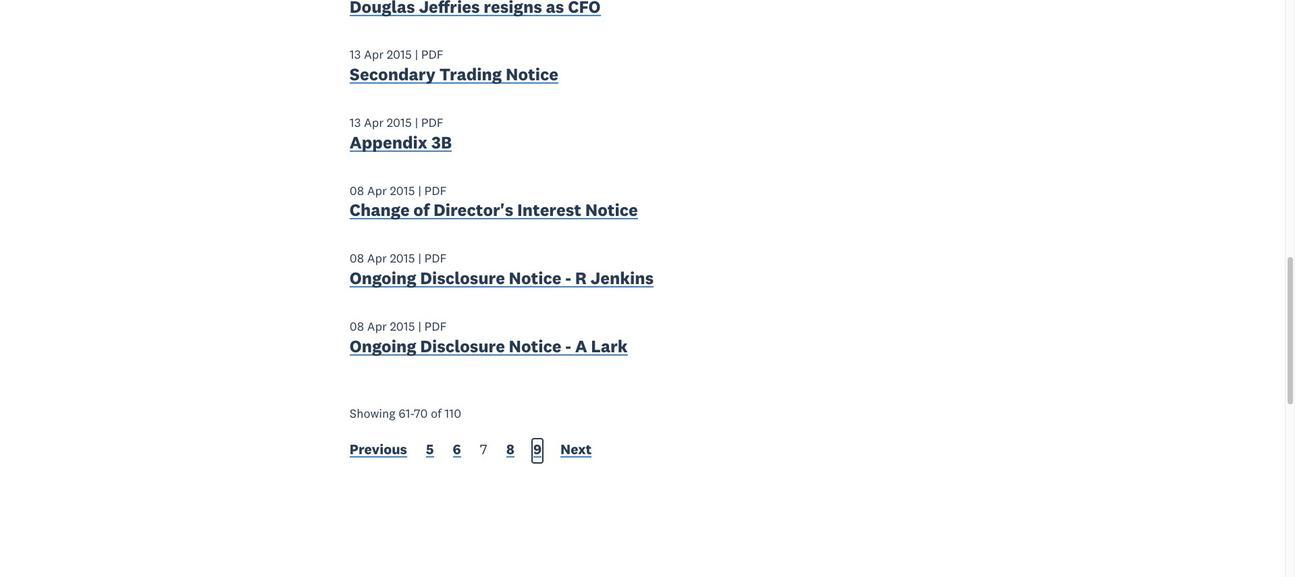 Task type: vqa. For each thing, say whether or not it's contained in the screenshot.
A CHART OF INCOME AND EXPENSES DISPLAYS IN XERO'S ONLINE ACCOUNTING SOFTWARE ON A TABLET. image
no



Task type: describe. For each thing, give the bounding box(es) containing it.
2015 for ongoing disclosure notice - a lark
[[390, 319, 415, 334]]

8 button
[[506, 441, 515, 462]]

3b
[[431, 132, 452, 153]]

next
[[561, 441, 592, 459]]

lark
[[591, 336, 628, 357]]

a
[[575, 336, 587, 357]]

pdf for ongoing disclosure notice - r jenkins
[[425, 251, 447, 266]]

5 button
[[426, 441, 434, 462]]

apr for secondary trading notice
[[364, 47, 384, 62]]

70
[[414, 406, 428, 421]]

9
[[534, 441, 542, 459]]

previous
[[350, 441, 407, 459]]

2 vertical spatial -
[[410, 406, 414, 421]]

13 apr 2015 | pdf appendix 3b
[[350, 115, 452, 153]]

change of director's interest notice link
[[350, 200, 638, 224]]

interest
[[517, 200, 582, 221]]

apr for change of director's interest notice
[[367, 183, 387, 198]]

08 apr 2015 | pdf ongoing disclosure notice - r jenkins
[[350, 251, 654, 289]]

change
[[350, 200, 410, 221]]

disclosure for a
[[420, 336, 505, 357]]

previous button
[[350, 441, 407, 462]]

notice inside 08 apr 2015 | pdf change of director's interest notice
[[585, 200, 638, 221]]

ongoing disclosure notice - a lark link
[[350, 336, 628, 360]]

pdf for appendix 3b
[[421, 115, 444, 130]]

director's
[[434, 200, 514, 221]]

61
[[399, 406, 410, 421]]

r
[[575, 268, 587, 289]]

| for appendix 3b
[[415, 115, 418, 130]]

08 for change of director's interest notice
[[350, 183, 364, 198]]

9 button
[[534, 441, 542, 462]]

13 for appendix
[[350, 115, 361, 130]]

notice for ongoing disclosure notice - r jenkins
[[509, 268, 562, 289]]

13 apr 2015 | pdf secondary trading notice
[[350, 47, 559, 85]]

pdf for change of director's interest notice
[[425, 183, 447, 198]]

2015 for appendix 3b
[[387, 115, 412, 130]]

showing 61 - 70 of 110
[[350, 406, 461, 421]]

pdf for ongoing disclosure notice - a lark
[[425, 319, 447, 334]]

| for secondary trading notice
[[415, 47, 418, 62]]

notice for secondary trading notice
[[506, 64, 559, 85]]

apr for appendix 3b
[[364, 115, 384, 130]]

7 button
[[480, 441, 487, 462]]



Task type: locate. For each thing, give the bounding box(es) containing it.
1 vertical spatial 08
[[350, 251, 364, 266]]

08 inside "08 apr 2015 | pdf ongoing disclosure notice - r jenkins"
[[350, 251, 364, 266]]

1 vertical spatial of
[[431, 406, 442, 421]]

08 for ongoing disclosure notice - a lark
[[350, 319, 364, 334]]

pdf inside 13 apr 2015 | pdf secondary trading notice
[[421, 47, 444, 62]]

disclosure
[[420, 268, 505, 289], [420, 336, 505, 357]]

secondary trading notice link
[[350, 64, 559, 88]]

disclosure for r
[[420, 268, 505, 289]]

- for r
[[566, 268, 571, 289]]

8
[[506, 441, 515, 459]]

apr inside "08 apr 2015 | pdf ongoing disclosure notice - r jenkins"
[[367, 251, 387, 266]]

ongoing disclosure notice - r jenkins link
[[350, 268, 654, 292]]

pdf inside 08 apr 2015 | pdf change of director's interest notice
[[425, 183, 447, 198]]

pdf up the ongoing disclosure notice - a lark link
[[425, 319, 447, 334]]

1 vertical spatial disclosure
[[420, 336, 505, 357]]

| for change of director's interest notice
[[418, 183, 421, 198]]

0 vertical spatial ongoing
[[350, 268, 416, 289]]

ongoing
[[350, 268, 416, 289], [350, 336, 416, 357]]

disclosure inside "08 apr 2015 | pdf ongoing disclosure notice - r jenkins"
[[420, 268, 505, 289]]

1 horizontal spatial of
[[431, 406, 442, 421]]

1 08 from the top
[[350, 183, 364, 198]]

pdf inside "08 apr 2015 | pdf ongoing disclosure notice - a lark"
[[425, 319, 447, 334]]

of right change
[[414, 200, 430, 221]]

2015 inside 13 apr 2015 | pdf secondary trading notice
[[387, 47, 412, 62]]

pdf up 3b
[[421, 115, 444, 130]]

1 vertical spatial ongoing
[[350, 336, 416, 357]]

2 disclosure from the top
[[420, 336, 505, 357]]

2015
[[387, 47, 412, 62], [387, 115, 412, 130], [390, 183, 415, 198], [390, 251, 415, 266], [390, 319, 415, 334]]

1 vertical spatial 13
[[350, 115, 361, 130]]

-
[[566, 268, 571, 289], [566, 336, 571, 357], [410, 406, 414, 421]]

2015 for secondary trading notice
[[387, 47, 412, 62]]

notice inside "08 apr 2015 | pdf ongoing disclosure notice - r jenkins"
[[509, 268, 562, 289]]

08 apr 2015 | pdf change of director's interest notice
[[350, 183, 638, 221]]

1 vertical spatial -
[[566, 336, 571, 357]]

| inside 13 apr 2015 | pdf secondary trading notice
[[415, 47, 418, 62]]

notice right interest
[[585, 200, 638, 221]]

pdf down director's
[[425, 251, 447, 266]]

apr
[[364, 47, 384, 62], [364, 115, 384, 130], [367, 183, 387, 198], [367, 251, 387, 266], [367, 319, 387, 334]]

trading
[[439, 64, 502, 85]]

notice left the r
[[509, 268, 562, 289]]

13 up secondary
[[350, 47, 361, 62]]

ongoing for ongoing disclosure notice - r jenkins
[[350, 268, 416, 289]]

08 inside 08 apr 2015 | pdf change of director's interest notice
[[350, 183, 364, 198]]

|
[[415, 47, 418, 62], [415, 115, 418, 130], [418, 183, 421, 198], [418, 251, 421, 266], [418, 319, 421, 334]]

notice
[[506, 64, 559, 85], [585, 200, 638, 221], [509, 268, 562, 289], [509, 336, 562, 357]]

- for a
[[566, 336, 571, 357]]

2015 inside 13 apr 2015 | pdf appendix 3b
[[387, 115, 412, 130]]

2015 inside "08 apr 2015 | pdf ongoing disclosure notice - r jenkins"
[[390, 251, 415, 266]]

notice left the a
[[509, 336, 562, 357]]

apr inside 08 apr 2015 | pdf change of director's interest notice
[[367, 183, 387, 198]]

2 13 from the top
[[350, 115, 361, 130]]

3 08 from the top
[[350, 319, 364, 334]]

| inside 13 apr 2015 | pdf appendix 3b
[[415, 115, 418, 130]]

2015 for ongoing disclosure notice - r jenkins
[[390, 251, 415, 266]]

of inside 08 apr 2015 | pdf change of director's interest notice
[[414, 200, 430, 221]]

apr for ongoing disclosure notice - a lark
[[367, 319, 387, 334]]

- left the r
[[566, 268, 571, 289]]

pdf inside 13 apr 2015 | pdf appendix 3b
[[421, 115, 444, 130]]

apr inside 13 apr 2015 | pdf appendix 3b
[[364, 115, 384, 130]]

pdf for secondary trading notice
[[421, 47, 444, 62]]

| inside "08 apr 2015 | pdf ongoing disclosure notice - r jenkins"
[[418, 251, 421, 266]]

appendix 3b link
[[350, 132, 452, 156]]

13 inside 13 apr 2015 | pdf appendix 3b
[[350, 115, 361, 130]]

08 for ongoing disclosure notice - r jenkins
[[350, 251, 364, 266]]

- left the a
[[566, 336, 571, 357]]

1 disclosure from the top
[[420, 268, 505, 289]]

of right 70
[[431, 406, 442, 421]]

next button
[[561, 441, 592, 462]]

6 button
[[453, 441, 461, 462]]

| for ongoing disclosure notice - r jenkins
[[418, 251, 421, 266]]

showing
[[350, 406, 396, 421]]

| inside "08 apr 2015 | pdf ongoing disclosure notice - a lark"
[[418, 319, 421, 334]]

notice inside 13 apr 2015 | pdf secondary trading notice
[[506, 64, 559, 85]]

1 ongoing from the top
[[350, 268, 416, 289]]

2 ongoing from the top
[[350, 336, 416, 357]]

- inside "08 apr 2015 | pdf ongoing disclosure notice - a lark"
[[566, 336, 571, 357]]

apr for ongoing disclosure notice - r jenkins
[[367, 251, 387, 266]]

110
[[445, 406, 461, 421]]

appendix
[[350, 132, 428, 153]]

ongoing for ongoing disclosure notice - a lark
[[350, 336, 416, 357]]

0 vertical spatial disclosure
[[420, 268, 505, 289]]

0 vertical spatial of
[[414, 200, 430, 221]]

2015 inside "08 apr 2015 | pdf ongoing disclosure notice - a lark"
[[390, 319, 415, 334]]

- right showing
[[410, 406, 414, 421]]

0 vertical spatial 08
[[350, 183, 364, 198]]

ongoing inside "08 apr 2015 | pdf ongoing disclosure notice - r jenkins"
[[350, 268, 416, 289]]

pdf
[[421, 47, 444, 62], [421, 115, 444, 130], [425, 183, 447, 198], [425, 251, 447, 266], [425, 319, 447, 334]]

6
[[453, 441, 461, 459]]

notice for ongoing disclosure notice - a lark
[[509, 336, 562, 357]]

08
[[350, 183, 364, 198], [350, 251, 364, 266], [350, 319, 364, 334]]

| for ongoing disclosure notice - a lark
[[418, 319, 421, 334]]

2015 for change of director's interest notice
[[390, 183, 415, 198]]

ongoing inside "08 apr 2015 | pdf ongoing disclosure notice - a lark"
[[350, 336, 416, 357]]

2015 inside 08 apr 2015 | pdf change of director's interest notice
[[390, 183, 415, 198]]

| inside 08 apr 2015 | pdf change of director's interest notice
[[418, 183, 421, 198]]

apr inside 13 apr 2015 | pdf secondary trading notice
[[364, 47, 384, 62]]

- inside "08 apr 2015 | pdf ongoing disclosure notice - r jenkins"
[[566, 268, 571, 289]]

0 horizontal spatial of
[[414, 200, 430, 221]]

pdf up director's
[[425, 183, 447, 198]]

2 vertical spatial 08
[[350, 319, 364, 334]]

disclosure inside "08 apr 2015 | pdf ongoing disclosure notice - a lark"
[[420, 336, 505, 357]]

pdf up secondary trading notice link
[[421, 47, 444, 62]]

13
[[350, 47, 361, 62], [350, 115, 361, 130]]

2 08 from the top
[[350, 251, 364, 266]]

of
[[414, 200, 430, 221], [431, 406, 442, 421]]

0 vertical spatial -
[[566, 268, 571, 289]]

5
[[426, 441, 434, 459]]

7
[[480, 441, 487, 459]]

13 inside 13 apr 2015 | pdf secondary trading notice
[[350, 47, 361, 62]]

13 up appendix
[[350, 115, 361, 130]]

0 vertical spatial 13
[[350, 47, 361, 62]]

jenkins
[[591, 268, 654, 289]]

secondary
[[350, 64, 436, 85]]

08 inside "08 apr 2015 | pdf ongoing disclosure notice - a lark"
[[350, 319, 364, 334]]

13 for secondary
[[350, 47, 361, 62]]

apr inside "08 apr 2015 | pdf ongoing disclosure notice - a lark"
[[367, 319, 387, 334]]

notice inside "08 apr 2015 | pdf ongoing disclosure notice - a lark"
[[509, 336, 562, 357]]

pdf inside "08 apr 2015 | pdf ongoing disclosure notice - r jenkins"
[[425, 251, 447, 266]]

08 apr 2015 | pdf ongoing disclosure notice - a lark
[[350, 319, 628, 357]]

notice right trading
[[506, 64, 559, 85]]

1 13 from the top
[[350, 47, 361, 62]]



